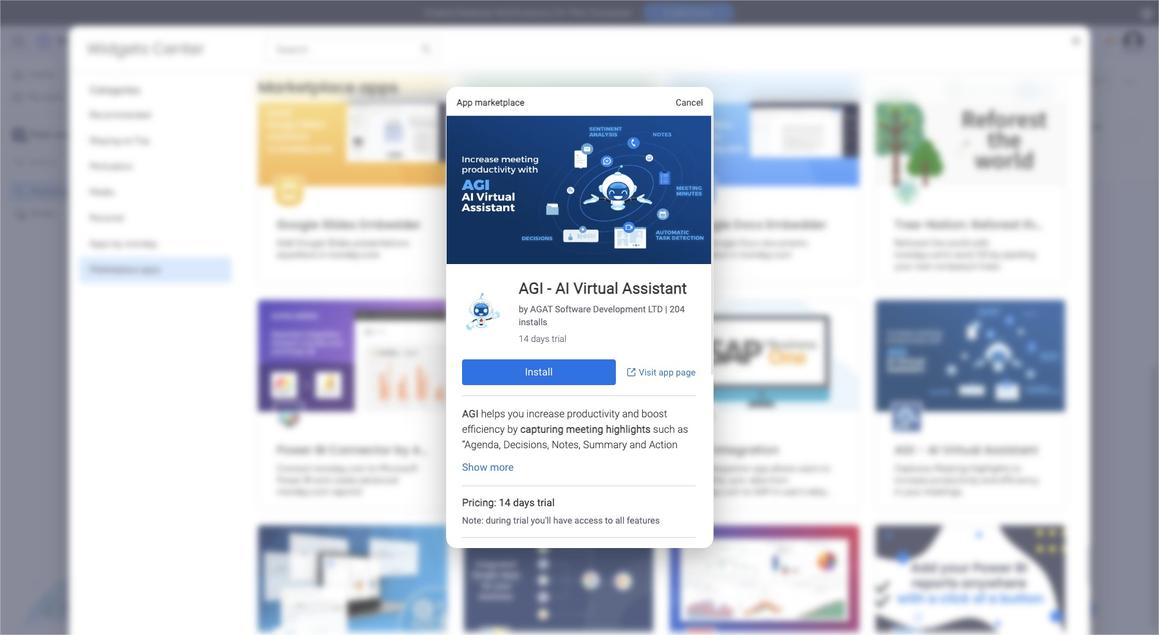 Task type: describe. For each thing, give the bounding box(es) containing it.
categories
[[90, 84, 140, 96]]

with
[[972, 238, 990, 249]]

collapse board header image
[[1127, 121, 1137, 131]]

your for world
[[895, 261, 913, 272]]

monday.com down connect
[[277, 486, 329, 497]]

anywhere for google docs embedder
[[689, 249, 728, 260]]

invite
[[1075, 75, 1097, 86]]

my work button
[[8, 87, 138, 107]]

management
[[130, 33, 200, 48]]

integrate
[[934, 121, 971, 132]]

add for google sheets embedder
[[483, 238, 500, 249]]

0 horizontal spatial this
[[569, 7, 586, 19]]

activity
[[990, 75, 1021, 86]]

invite / 1 button
[[1051, 71, 1115, 91]]

os
[[977, 249, 989, 260]]

integration
[[714, 442, 780, 458]]

productivity
[[931, 475, 980, 486]]

add widget button
[[271, 150, 348, 171]]

main workspace
[[30, 128, 106, 140]]

monday.com inside google sheets embedder add google sheets spreadsheets anywhere in monday.com
[[534, 249, 586, 260]]

main for main table
[[215, 120, 234, 131]]

type
[[248, 97, 266, 108]]

connector
[[329, 442, 392, 458]]

1 vertical spatial slides
[[328, 238, 352, 249]]

planner
[[524, 442, 569, 458]]

company's inside hourly planner g-company's custom calendar takes monday.com's calendar view to the next level.
[[492, 463, 535, 474]]

increase
[[895, 475, 929, 486]]

by inside power bi connector by alpha serve connect monday.com to microsoft power bi and create advanced monday.com reports!
[[395, 442, 409, 458]]

spreadsheets
[[564, 238, 618, 249]]

personal option
[[79, 205, 232, 231]]

personal
[[90, 213, 124, 223]]

0 vertical spatial plan
[[303, 66, 348, 95]]

your for assistant
[[905, 486, 923, 497]]

smoothly
[[689, 475, 727, 486]]

timeline button
[[268, 116, 321, 137]]

meetings.
[[925, 486, 964, 497]]

1 vertical spatial sheets
[[534, 238, 562, 249]]

invite / 1
[[1075, 75, 1109, 86]]

0 horizontal spatial bi
[[304, 475, 312, 486]]

categories list box
[[79, 73, 242, 283]]

in for docs
[[731, 249, 738, 260]]

top
[[135, 135, 150, 146]]

add inside "popup button"
[[295, 155, 312, 166]]

search image
[[421, 43, 432, 55]]

Search in workspace field
[[27, 155, 108, 169]]

marketplace apps inside marketplace apps option
[[90, 264, 161, 275]]

the inside hourly planner g-company's custom calendar takes monday.com's calendar view to the next level.
[[611, 475, 624, 486]]

monday.com up create
[[314, 463, 366, 474]]

media option
[[79, 180, 232, 205]]

home
[[30, 69, 54, 80]]

widget
[[314, 155, 342, 166]]

set
[[375, 97, 388, 108]]

documents
[[762, 238, 808, 249]]

desktop
[[457, 7, 493, 19]]

1 power from the top
[[277, 442, 313, 458]]

1 horizontal spatial reforest
[[973, 216, 1021, 233]]

to down sync
[[744, 486, 752, 497]]

angle down image
[[250, 156, 257, 165]]

activity button
[[985, 71, 1046, 91]]

manage
[[197, 97, 229, 108]]

trees.
[[980, 261, 1002, 272]]

level.
[[503, 486, 523, 497]]

in inside agi - ai virtual assistant captures meeting highlights to increase productivity and efficiency in your meetings.
[[895, 486, 902, 497]]

Search for a column type search field
[[265, 36, 439, 62]]

center
[[153, 38, 204, 59]]

dapulse integrations image
[[919, 121, 929, 131]]

virtual
[[943, 442, 982, 458]]

users
[[799, 463, 820, 474]]

work inside sap integration this integration app allows users to smoothly sync data from monday.com to sap in user's daily work
[[689, 498, 709, 509]]

app
[[754, 463, 769, 474]]

work up categories
[[104, 33, 127, 48]]

enable now! button
[[643, 3, 735, 23]]

create
[[332, 475, 357, 486]]

daily
[[808, 486, 827, 497]]

0 horizontal spatial world
[[948, 238, 970, 249]]

in for sheets
[[525, 249, 532, 260]]

add for google slides embedder
[[277, 238, 294, 249]]

1 vertical spatial reforest
[[895, 238, 930, 249]]

manage any type of project. assign owners, set timelines and keep track of where your project stands.
[[197, 97, 608, 108]]

timelines
[[390, 97, 426, 108]]

from
[[770, 475, 789, 486]]

on
[[554, 7, 567, 19]]

project.
[[279, 97, 310, 108]]

sync
[[729, 475, 748, 486]]

dapulse x slim image
[[1073, 36, 1081, 46]]

main for main workspace
[[30, 128, 52, 140]]

Marketing plan field
[[193, 66, 351, 95]]

person button
[[415, 150, 471, 171]]

manage any type of project. assign owners, set timelines and keep track of where your project stands. button
[[195, 95, 628, 111]]

and inside button
[[429, 97, 444, 108]]

in for slides
[[318, 249, 326, 260]]

monday.com's inside hourly planner g-company's custom calendar takes monday.com's calendar view to the next level.
[[483, 475, 540, 486]]

view
[[579, 475, 598, 486]]

autopilot image
[[1047, 117, 1058, 134]]

1 vertical spatial calendar
[[543, 475, 577, 486]]

staying on top
[[90, 135, 150, 146]]

planting
[[1004, 249, 1036, 260]]

takes
[[606, 463, 628, 474]]

recommended
[[90, 109, 151, 120]]

staying on top option
[[79, 128, 232, 154]]

lottie animation element
[[0, 505, 164, 635]]

1 image
[[972, 26, 983, 41]]

custom
[[537, 463, 568, 474]]

captures
[[895, 463, 932, 474]]

kendall parks image
[[1124, 31, 1145, 52]]

2 power from the top
[[277, 475, 302, 486]]

apps by monday option
[[79, 231, 232, 257]]

add view image
[[328, 121, 334, 131]]

my
[[28, 91, 41, 102]]

tree-
[[895, 216, 928, 233]]

efficiency
[[1000, 475, 1040, 486]]

stands.
[[580, 97, 608, 108]]

g-
[[483, 463, 492, 474]]

data
[[750, 475, 768, 486]]

motivation
[[90, 161, 133, 172]]

0 vertical spatial docs
[[734, 216, 763, 233]]

/
[[1100, 75, 1103, 86]]

plan inside list box
[[73, 186, 90, 197]]

any
[[231, 97, 246, 108]]

serve
[[450, 442, 483, 458]]

categories heading
[[79, 73, 232, 102]]

apps
[[90, 238, 110, 249]]

2 of from the left
[[490, 97, 499, 108]]

enable now!
[[664, 8, 714, 18]]



Task type: locate. For each thing, give the bounding box(es) containing it.
1 horizontal spatial bi
[[316, 442, 326, 458]]

main right the "workspace" image
[[30, 128, 52, 140]]

0 vertical spatial marketplace
[[258, 77, 355, 98]]

world
[[1046, 216, 1079, 233], [948, 238, 970, 249]]

widgets
[[87, 38, 149, 59]]

list box
[[0, 178, 164, 398]]

0 vertical spatial bi
[[316, 442, 326, 458]]

this
[[569, 7, 586, 19], [689, 463, 705, 474]]

0 vertical spatial sap
[[689, 442, 711, 458]]

monday.com inside the google slides embedder add google slides presentations anywhere in monday.com
[[328, 249, 380, 260]]

3 embedder from the left
[[767, 216, 828, 233]]

apps inside option
[[141, 264, 161, 275]]

power bi connector by alpha serve connect monday.com to microsoft power bi and create advanced monday.com reports!
[[277, 442, 483, 497]]

monday.com down the documents
[[740, 249, 792, 260]]

plan up assign
[[303, 66, 348, 95]]

in inside google docs embedder add google docs documents anywhere in monday.com
[[731, 249, 738, 260]]

add
[[295, 155, 312, 166], [277, 238, 294, 249], [483, 238, 500, 249], [689, 238, 706, 249]]

embedder up presentations
[[360, 216, 421, 233]]

monday.com's up the own
[[895, 249, 953, 260]]

widgets center
[[87, 38, 204, 59]]

bi down connect
[[304, 475, 312, 486]]

Search field
[[369, 152, 408, 170]]

1 horizontal spatial marketing plan
[[196, 66, 348, 95]]

0 vertical spatial apps
[[359, 77, 399, 98]]

to inside agi - ai virtual assistant captures meeting highlights to increase productivity and efficiency in your meetings.
[[1013, 463, 1022, 474]]

0 horizontal spatial embedder
[[360, 216, 421, 233]]

company's inside tree-nation: reforest the world reforest the world with monday.com's work os by planting your own company's trees.
[[935, 261, 978, 272]]

enable for enable now!
[[664, 8, 691, 18]]

0 horizontal spatial monday
[[57, 33, 101, 48]]

1 horizontal spatial monday.com's
[[895, 249, 953, 260]]

embedder up spreadsheets
[[571, 216, 632, 233]]

1 embedder from the left
[[360, 216, 421, 233]]

your down increase
[[905, 486, 923, 497]]

allows
[[771, 463, 796, 474]]

assign
[[313, 97, 340, 108]]

monday work management
[[57, 33, 200, 48]]

your left the own
[[895, 261, 913, 272]]

0 vertical spatial world
[[1046, 216, 1079, 233]]

in inside the google slides embedder add google slides presentations anywhere in monday.com
[[318, 249, 326, 260]]

1 horizontal spatial plan
[[303, 66, 348, 95]]

user's
[[783, 486, 806, 497]]

embedder for google slides embedder
[[360, 216, 421, 233]]

1 vertical spatial plan
[[73, 186, 90, 197]]

to
[[369, 463, 377, 474], [822, 463, 831, 474], [1013, 463, 1022, 474], [600, 475, 609, 486], [744, 486, 752, 497]]

your for project.
[[528, 97, 546, 108]]

1 horizontal spatial sap
[[754, 486, 771, 497]]

enable
[[425, 7, 454, 19], [664, 8, 691, 18]]

in inside sap integration this integration app allows users to smoothly sync data from monday.com to sap in user's daily work
[[773, 486, 781, 497]]

sap integration this integration app allows users to smoothly sync data from monday.com to sap in user's daily work
[[689, 442, 831, 509]]

0 vertical spatial this
[[569, 7, 586, 19]]

embedder for google docs embedder
[[767, 216, 828, 233]]

to right users on the right bottom
[[822, 463, 831, 474]]

filter
[[496, 155, 516, 166]]

0 horizontal spatial by
[[113, 238, 123, 249]]

1 horizontal spatial embedder
[[571, 216, 632, 233]]

motivation option
[[79, 154, 232, 180]]

0 horizontal spatial marketplace
[[90, 264, 139, 275]]

see plans button
[[208, 32, 270, 51]]

marketing up notes
[[30, 186, 71, 197]]

marketplace apps down apps by monday
[[90, 264, 161, 275]]

1 horizontal spatial monday
[[125, 238, 157, 249]]

0 vertical spatial sheets
[[528, 216, 568, 233]]

the down the nation:
[[932, 238, 946, 249]]

1 horizontal spatial enable
[[664, 8, 691, 18]]

reforest down tree-
[[895, 238, 930, 249]]

project
[[548, 97, 577, 108]]

help
[[1062, 603, 1085, 615]]

by inside tree-nation: reforest the world reforest the world with monday.com's work os by planting your own company's trees.
[[991, 249, 1001, 260]]

integration
[[708, 463, 752, 474]]

1 of from the left
[[269, 97, 277, 108]]

dapulse close image
[[1143, 8, 1154, 21]]

enable desktop notifications on this computer
[[425, 7, 633, 19]]

calendar down custom on the left of the page
[[543, 475, 577, 486]]

0 horizontal spatial anywhere
[[277, 249, 316, 260]]

google
[[277, 216, 319, 233], [483, 216, 525, 233], [689, 216, 731, 233], [296, 238, 325, 249], [502, 238, 531, 249], [708, 238, 737, 249]]

google sheets embedder add google sheets spreadsheets anywhere in monday.com
[[483, 216, 632, 260]]

company's down hourly
[[492, 463, 535, 474]]

1 vertical spatial marketing plan
[[30, 186, 90, 197]]

marketing plan up notes
[[30, 186, 90, 197]]

0 vertical spatial power
[[277, 442, 313, 458]]

to inside power bi connector by alpha serve connect monday.com to microsoft power bi and create advanced monday.com reports!
[[369, 463, 377, 474]]

slides left presentations
[[328, 238, 352, 249]]

staying
[[90, 135, 120, 146]]

of right type
[[269, 97, 277, 108]]

workspace
[[55, 128, 106, 140]]

alpha
[[413, 442, 447, 458]]

1 vertical spatial monday
[[125, 238, 157, 249]]

monday.com down presentations
[[328, 249, 380, 260]]

anywhere inside google docs embedder add google docs documents anywhere in monday.com
[[689, 249, 728, 260]]

google slides embedder add google slides presentations anywhere in monday.com
[[277, 216, 421, 260]]

2 horizontal spatial and
[[983, 475, 998, 486]]

marketplace up timeline
[[258, 77, 355, 98]]

assistant
[[985, 442, 1039, 458]]

0 horizontal spatial and
[[315, 475, 329, 486]]

1 horizontal spatial and
[[429, 97, 444, 108]]

docs left the documents
[[740, 238, 760, 249]]

company's
[[935, 261, 978, 272], [492, 463, 535, 474]]

by up trees.
[[991, 249, 1001, 260]]

and down the highlights
[[983, 475, 998, 486]]

the down takes
[[611, 475, 624, 486]]

power down connect
[[277, 475, 302, 486]]

anywhere inside google sheets embedder add google sheets spreadsheets anywhere in monday.com
[[483, 249, 522, 260]]

1 horizontal spatial main
[[215, 120, 234, 131]]

and left keep
[[429, 97, 444, 108]]

enable inside button
[[664, 8, 691, 18]]

0 vertical spatial marketing plan
[[196, 66, 348, 95]]

track
[[468, 97, 488, 108]]

power up connect
[[277, 442, 313, 458]]

anywhere inside the google slides embedder add google slides presentations anywhere in monday.com
[[277, 249, 316, 260]]

monday.com's up level.
[[483, 475, 540, 486]]

1 horizontal spatial of
[[490, 97, 499, 108]]

0 vertical spatial reforest
[[973, 216, 1021, 233]]

slides
[[322, 216, 357, 233], [328, 238, 352, 249]]

marketing plan up type
[[196, 66, 348, 95]]

monday.com inside google docs embedder add google docs documents anywhere in monday.com
[[740, 249, 792, 260]]

reforest up with
[[973, 216, 1021, 233]]

1 vertical spatial marketplace
[[90, 264, 139, 275]]

0 vertical spatial monday
[[57, 33, 101, 48]]

0 horizontal spatial reforest
[[895, 238, 930, 249]]

work right my
[[43, 91, 63, 102]]

and inside power bi connector by alpha serve connect monday.com to microsoft power bi and create advanced monday.com reports!
[[315, 475, 329, 486]]

1 vertical spatial world
[[948, 238, 970, 249]]

agi - ai virtual assistant captures meeting highlights to increase productivity and efficiency in your meetings.
[[895, 442, 1040, 497]]

show board description image
[[357, 75, 373, 88]]

add inside the google slides embedder add google slides presentations anywhere in monday.com
[[277, 238, 294, 249]]

embedder inside google sheets embedder add google sheets spreadsheets anywhere in monday.com
[[571, 216, 632, 233]]

marketplace inside option
[[90, 264, 139, 275]]

0 horizontal spatial main
[[30, 128, 52, 140]]

next
[[483, 486, 501, 497]]

-
[[919, 442, 925, 458]]

embedder inside google docs embedder add google docs documents anywhere in monday.com
[[767, 216, 828, 233]]

more dots image
[[635, 215, 644, 225]]

connect
[[277, 463, 312, 474]]

1 horizontal spatial marketplace
[[258, 77, 355, 98]]

microsoft
[[379, 463, 418, 474]]

owners,
[[342, 97, 373, 108]]

monday down 'personal' option
[[125, 238, 157, 249]]

1 vertical spatial power
[[277, 475, 302, 486]]

your
[[528, 97, 546, 108], [895, 261, 913, 272], [905, 486, 923, 497]]

arrow down image
[[520, 153, 536, 168]]

monday.com down smoothly
[[689, 486, 741, 497]]

notes
[[30, 208, 55, 219]]

marketing up any
[[196, 66, 298, 95]]

bi
[[316, 442, 326, 458], [304, 475, 312, 486]]

marketplace apps option
[[79, 257, 232, 283]]

your inside button
[[528, 97, 546, 108]]

1 vertical spatial apps
[[141, 264, 161, 275]]

1 horizontal spatial world
[[1046, 216, 1079, 233]]

monday up home button
[[57, 33, 101, 48]]

and inside agi - ai virtual assistant captures meeting highlights to increase productivity and efficiency in your meetings.
[[983, 475, 998, 486]]

your inside agi - ai virtual assistant captures meeting highlights to increase productivity and efficiency in your meetings.
[[905, 486, 923, 497]]

v2 funnel image
[[258, 215, 267, 225]]

home button
[[8, 64, 138, 85]]

anywhere for google sheets embedder
[[483, 249, 522, 260]]

table
[[237, 120, 258, 131]]

main inside 'button'
[[215, 120, 234, 131]]

anywhere for google slides embedder
[[277, 249, 316, 260]]

recommended option
[[79, 102, 232, 128]]

plan
[[303, 66, 348, 95], [73, 186, 90, 197]]

of
[[269, 97, 277, 108], [490, 97, 499, 108]]

sheets left spreadsheets
[[534, 238, 562, 249]]

0 horizontal spatial marketplace apps
[[90, 264, 161, 275]]

2 vertical spatial your
[[905, 486, 923, 497]]

0 horizontal spatial plan
[[73, 186, 90, 197]]

1 horizontal spatial anywhere
[[483, 249, 522, 260]]

by right apps
[[113, 238, 123, 249]]

docs up the documents
[[734, 216, 763, 233]]

1 vertical spatial docs
[[740, 238, 760, 249]]

monday
[[57, 33, 101, 48], [125, 238, 157, 249]]

reforest
[[973, 216, 1021, 233], [895, 238, 930, 249]]

now!
[[693, 8, 714, 18]]

main table
[[215, 120, 258, 131]]

workspace image
[[12, 127, 25, 141]]

sheets up spreadsheets
[[528, 216, 568, 233]]

1 vertical spatial monday.com's
[[483, 475, 540, 486]]

1 horizontal spatial by
[[395, 442, 409, 458]]

0 vertical spatial your
[[528, 97, 546, 108]]

my work
[[28, 91, 63, 102]]

work down smoothly
[[689, 498, 709, 509]]

hourly
[[483, 442, 521, 458]]

1 vertical spatial this
[[689, 463, 705, 474]]

enable for enable desktop notifications on this computer
[[425, 7, 454, 19]]

monday.com's
[[895, 249, 953, 260], [483, 475, 540, 486]]

2 horizontal spatial anywhere
[[689, 249, 728, 260]]

power
[[277, 442, 313, 458], [277, 475, 302, 486]]

1 horizontal spatial this
[[689, 463, 705, 474]]

own
[[915, 261, 933, 272]]

2 vertical spatial the
[[611, 475, 624, 486]]

by inside option
[[113, 238, 123, 249]]

option
[[0, 180, 164, 182]]

work inside tree-nation: reforest the world reforest the world with monday.com's work os by planting your own company's trees.
[[955, 249, 974, 260]]

hourly planner g-company's custom calendar takes monday.com's calendar view to the next level.
[[483, 442, 628, 497]]

agi
[[895, 442, 916, 458]]

1 vertical spatial marketplace apps
[[90, 264, 161, 275]]

private board image
[[14, 207, 26, 219]]

work left os
[[955, 249, 974, 260]]

marketplace down apps by monday
[[90, 264, 139, 275]]

1 vertical spatial bi
[[304, 475, 312, 486]]

and left create
[[315, 475, 329, 486]]

nation:
[[928, 216, 969, 233]]

1
[[1105, 75, 1109, 86]]

1 horizontal spatial company's
[[935, 261, 978, 272]]

1 vertical spatial marketing
[[30, 186, 71, 197]]

0 vertical spatial marketing
[[196, 66, 298, 95]]

1 vertical spatial the
[[932, 238, 946, 249]]

1 horizontal spatial apps
[[359, 77, 399, 98]]

1 vertical spatial sap
[[754, 486, 771, 497]]

to up the advanced
[[369, 463, 377, 474]]

monday inside option
[[125, 238, 157, 249]]

0 horizontal spatial apps
[[141, 264, 161, 275]]

embedder for google sheets embedder
[[571, 216, 632, 233]]

to inside hourly planner g-company's custom calendar takes monday.com's calendar view to the next level.
[[600, 475, 609, 486]]

main table button
[[195, 116, 268, 137]]

on
[[122, 135, 133, 146]]

enable left desktop
[[425, 7, 454, 19]]

embedder inside the google slides embedder add google slides presentations anywhere in monday.com
[[360, 216, 421, 233]]

advanced
[[360, 475, 399, 486]]

2 anywhere from the left
[[483, 249, 522, 260]]

plans
[[243, 35, 264, 46]]

list box containing marketing plan
[[0, 178, 164, 398]]

help button
[[1051, 598, 1096, 620]]

embedder up the documents
[[767, 216, 828, 233]]

work
[[104, 33, 127, 48], [43, 91, 63, 102], [955, 249, 974, 260], [689, 498, 709, 509]]

computer
[[589, 7, 633, 19]]

0 vertical spatial slides
[[322, 216, 357, 233]]

0 horizontal spatial the
[[611, 475, 624, 486]]

1 horizontal spatial marketing
[[196, 66, 298, 95]]

main inside workspace selection element
[[30, 128, 52, 140]]

add for google docs embedder
[[689, 238, 706, 249]]

m
[[15, 128, 23, 139]]

0 horizontal spatial sap
[[689, 442, 711, 458]]

add to favorites image
[[379, 74, 392, 87]]

ai
[[929, 442, 940, 458]]

see
[[225, 35, 241, 46]]

select product image
[[12, 35, 24, 48]]

1 anywhere from the left
[[277, 249, 316, 260]]

enable left now!
[[664, 8, 691, 18]]

meeting
[[934, 463, 968, 474]]

1 vertical spatial your
[[895, 261, 913, 272]]

sap down data
[[754, 486, 771, 497]]

monday.com down spreadsheets
[[534, 249, 586, 260]]

2 horizontal spatial embedder
[[767, 216, 828, 233]]

add inside google docs embedder add google docs documents anywhere in monday.com
[[689, 238, 706, 249]]

anywhere
[[277, 249, 316, 260], [483, 249, 522, 260], [689, 249, 728, 260]]

media
[[90, 187, 114, 198]]

plan down "search in workspace" field
[[73, 186, 90, 197]]

None search field
[[265, 36, 439, 62]]

this right on
[[569, 7, 586, 19]]

0 vertical spatial company's
[[935, 261, 978, 272]]

0 vertical spatial marketplace apps
[[258, 77, 399, 98]]

monday.com inside sap integration this integration app allows users to smoothly sync data from monday.com to sap in user's daily work
[[689, 486, 741, 497]]

notifications
[[495, 7, 551, 19]]

0 horizontal spatial company's
[[492, 463, 535, 474]]

filter button
[[475, 150, 536, 171]]

0 horizontal spatial marketing plan
[[30, 186, 90, 197]]

reports!
[[331, 486, 363, 497]]

calendar up "view"
[[570, 463, 604, 474]]

person
[[436, 155, 463, 166]]

0 horizontal spatial marketing
[[30, 186, 71, 197]]

add inside google sheets embedder add google sheets spreadsheets anywhere in monday.com
[[483, 238, 500, 249]]

0 horizontal spatial enable
[[425, 7, 454, 19]]

2 embedder from the left
[[571, 216, 632, 233]]

3 anywhere from the left
[[689, 249, 728, 260]]

slides up presentations
[[322, 216, 357, 233]]

2 horizontal spatial by
[[991, 249, 1001, 260]]

to up efficiency
[[1013, 463, 1022, 474]]

to right "view"
[[600, 475, 609, 486]]

1 vertical spatial company's
[[492, 463, 535, 474]]

sap up smoothly
[[689, 442, 711, 458]]

see plans
[[225, 35, 264, 46]]

0 vertical spatial the
[[1024, 216, 1043, 233]]

help image
[[1079, 35, 1092, 48]]

0 horizontal spatial monday.com's
[[483, 475, 540, 486]]

this up smoothly
[[689, 463, 705, 474]]

1 horizontal spatial the
[[932, 238, 946, 249]]

0 horizontal spatial of
[[269, 97, 277, 108]]

work inside button
[[43, 91, 63, 102]]

workspace selection element
[[12, 127, 108, 143]]

the up planting
[[1024, 216, 1043, 233]]

main content
[[171, 0, 1160, 635]]

the
[[1024, 216, 1043, 233], [932, 238, 946, 249], [611, 475, 624, 486]]

your right the where
[[528, 97, 546, 108]]

marketplace apps up add view icon
[[258, 77, 399, 98]]

lottie animation image
[[0, 505, 164, 635]]

0 vertical spatial calendar
[[570, 463, 604, 474]]

marketplace apps
[[258, 77, 399, 98], [90, 264, 161, 275]]

company's down os
[[935, 261, 978, 272]]

and
[[429, 97, 444, 108], [315, 475, 329, 486], [983, 475, 998, 486]]

v2 search image
[[360, 153, 369, 168]]

embedder
[[360, 216, 421, 233], [571, 216, 632, 233], [767, 216, 828, 233]]

of right track
[[490, 97, 499, 108]]

add widget
[[295, 155, 342, 166]]

this inside sap integration this integration app allows users to smoothly sync data from monday.com to sap in user's daily work
[[689, 463, 705, 474]]

2 horizontal spatial the
[[1024, 216, 1043, 233]]

1 horizontal spatial marketplace apps
[[258, 77, 399, 98]]

bi left connector
[[316, 442, 326, 458]]

0 vertical spatial monday.com's
[[895, 249, 953, 260]]

by up microsoft at the bottom left of the page
[[395, 442, 409, 458]]

in inside google sheets embedder add google sheets spreadsheets anywhere in monday.com
[[525, 249, 532, 260]]

your inside tree-nation: reforest the world reforest the world with monday.com's work os by planting your own company's trees.
[[895, 261, 913, 272]]

main left table
[[215, 120, 234, 131]]

monday.com's inside tree-nation: reforest the world reforest the world with monday.com's work os by planting your own company's trees.
[[895, 249, 953, 260]]



Task type: vqa. For each thing, say whether or not it's contained in the screenshot.
monday.com in Google Sheets Embedder Add Google Sheets spreadsheets anywhere in monday.com
yes



